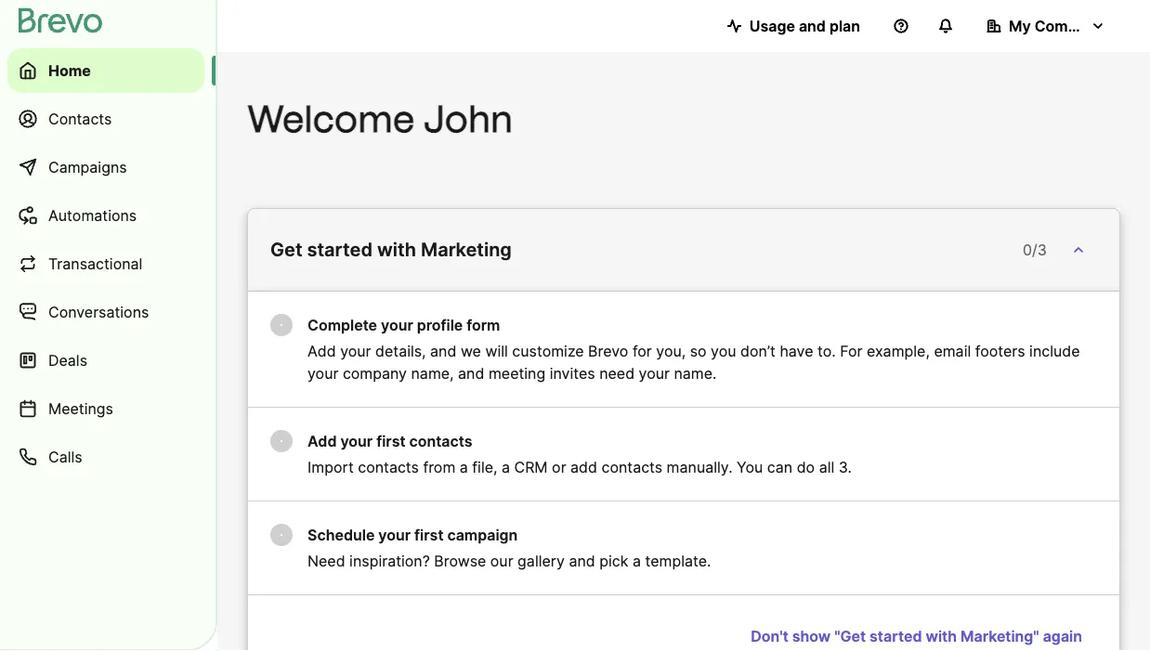 Task type: describe. For each thing, give the bounding box(es) containing it.
meetings
[[48, 400, 113, 418]]

transactional link
[[7, 242, 205, 286]]

your up details,
[[381, 316, 414, 334]]

name,
[[411, 364, 454, 383]]

and up name,
[[431, 342, 457, 360]]

your inside schedule your first campaign need inspiration? browse our gallery and pick a template.
[[379, 526, 411, 544]]

usage and plan button
[[713, 7, 876, 45]]

gallery
[[518, 552, 565, 570]]

crm
[[515, 458, 548, 476]]

our
[[491, 552, 514, 570]]

0
[[1024, 241, 1033, 259]]

my
[[1010, 17, 1032, 35]]

from
[[423, 458, 456, 476]]

1 horizontal spatial a
[[502, 458, 510, 476]]

add
[[571, 458, 598, 476]]

don't show "get started with marketing" again button
[[736, 618, 1098, 652]]

a inside schedule your first campaign need inspiration? browse our gallery and pick a template.
[[633, 552, 641, 570]]

home
[[48, 61, 91, 79]]

0 horizontal spatial started
[[307, 238, 373, 261]]

you
[[711, 342, 737, 360]]

have
[[780, 342, 814, 360]]

do
[[797, 458, 815, 476]]

and inside schedule your first campaign need inspiration? browse our gallery and pick a template.
[[569, 552, 596, 570]]

need
[[600, 364, 635, 383]]

browse
[[434, 552, 487, 570]]

all
[[820, 458, 835, 476]]

details,
[[376, 342, 426, 360]]

deals
[[48, 351, 87, 370]]

your down for
[[639, 364, 670, 383]]

so
[[690, 342, 707, 360]]

or
[[552, 458, 567, 476]]

your down complete
[[340, 342, 371, 360]]

marketing"
[[961, 628, 1040, 646]]

contacts up from
[[410, 432, 473, 450]]

to.
[[818, 342, 836, 360]]

pick
[[600, 552, 629, 570]]

0 / 3
[[1024, 241, 1048, 259]]

show
[[793, 628, 831, 646]]

conversations
[[48, 303, 149, 321]]

my company button
[[972, 7, 1121, 45]]

import
[[308, 458, 354, 476]]

welcome john
[[247, 97, 513, 141]]

schedule
[[308, 526, 375, 544]]

complete your profile form add your details, and we will customize brevo for you, so you don't have to. for example, email footers include your company name, and meeting invites need your name.
[[308, 316, 1081, 383]]

first for contacts
[[377, 432, 406, 450]]

and inside button
[[799, 17, 826, 35]]

contacts
[[48, 110, 112, 128]]

calls link
[[7, 435, 205, 480]]

deals link
[[7, 338, 205, 383]]

usage
[[750, 17, 796, 35]]

customize
[[513, 342, 584, 360]]

3
[[1038, 241, 1048, 259]]

for
[[841, 342, 863, 360]]

first for campaign
[[415, 526, 444, 544]]

welcome
[[247, 97, 415, 141]]

we
[[461, 342, 481, 360]]

add inside the 'add your first contacts import contacts from a file, a crm or add contacts manually. you can do all 3.'
[[308, 432, 337, 450]]

file,
[[473, 458, 498, 476]]

your left company
[[308, 364, 339, 383]]

automations
[[48, 206, 137, 225]]

campaigns
[[48, 158, 127, 176]]



Task type: locate. For each thing, give the bounding box(es) containing it.
and left plan
[[799, 17, 826, 35]]

for
[[633, 342, 652, 360]]

with
[[377, 238, 417, 261], [926, 628, 958, 646]]

your up import
[[341, 432, 373, 450]]

contacts left from
[[358, 458, 419, 476]]

0 vertical spatial first
[[377, 432, 406, 450]]

with left marketing"
[[926, 628, 958, 646]]

meeting
[[489, 364, 546, 383]]

and left pick
[[569, 552, 596, 570]]

brevo
[[589, 342, 629, 360]]

form
[[467, 316, 501, 334]]

started
[[307, 238, 373, 261], [870, 628, 923, 646]]

don't
[[751, 628, 789, 646]]

footers
[[976, 342, 1026, 360]]

first inside the 'add your first contacts import contacts from a file, a crm or add contacts manually. you can do all 3.'
[[377, 432, 406, 450]]

1 horizontal spatial with
[[926, 628, 958, 646]]

meetings link
[[7, 387, 205, 431]]

include
[[1030, 342, 1081, 360]]

invites
[[550, 364, 596, 383]]

1 vertical spatial add
[[308, 432, 337, 450]]

1 horizontal spatial first
[[415, 526, 444, 544]]

first inside schedule your first campaign need inspiration? browse our gallery and pick a template.
[[415, 526, 444, 544]]

2 horizontal spatial a
[[633, 552, 641, 570]]

0 horizontal spatial with
[[377, 238, 417, 261]]

a
[[460, 458, 468, 476], [502, 458, 510, 476], [633, 552, 641, 570]]

don't
[[741, 342, 776, 360]]

1 horizontal spatial started
[[870, 628, 923, 646]]

marketing
[[421, 238, 512, 261]]

and down we
[[458, 364, 485, 383]]

"get
[[835, 628, 867, 646]]

conversations link
[[7, 290, 205, 335]]

company
[[1035, 17, 1104, 35]]

example,
[[867, 342, 930, 360]]

first up browse
[[415, 526, 444, 544]]

schedule your first campaign need inspiration? browse our gallery and pick a template.
[[308, 526, 712, 570]]

0 horizontal spatial a
[[460, 458, 468, 476]]

your
[[381, 316, 414, 334], [340, 342, 371, 360], [308, 364, 339, 383], [639, 364, 670, 383], [341, 432, 373, 450], [379, 526, 411, 544]]

calls
[[48, 448, 82, 466]]

a right the file,
[[502, 458, 510, 476]]

first
[[377, 432, 406, 450], [415, 526, 444, 544]]

and
[[799, 17, 826, 35], [431, 342, 457, 360], [458, 364, 485, 383], [569, 552, 596, 570]]

company
[[343, 364, 407, 383]]

a left the file,
[[460, 458, 468, 476]]

contacts
[[410, 432, 473, 450], [358, 458, 419, 476], [602, 458, 663, 476]]

home link
[[7, 48, 205, 93]]

a right pick
[[633, 552, 641, 570]]

automations link
[[7, 193, 205, 238]]

inspiration?
[[350, 552, 430, 570]]

get started with marketing
[[271, 238, 512, 261]]

with inside button
[[926, 628, 958, 646]]

again
[[1044, 628, 1083, 646]]

0 vertical spatial add
[[308, 342, 336, 360]]

1 add from the top
[[308, 342, 336, 360]]

need
[[308, 552, 345, 570]]

template.
[[646, 552, 712, 570]]

you,
[[657, 342, 686, 360]]

add down complete
[[308, 342, 336, 360]]

started inside button
[[870, 628, 923, 646]]

your up inspiration? on the bottom of page
[[379, 526, 411, 544]]

0 horizontal spatial first
[[377, 432, 406, 450]]

will
[[486, 342, 508, 360]]

transactional
[[48, 255, 143, 273]]

0 vertical spatial started
[[307, 238, 373, 261]]

don't show "get started with marketing" again
[[751, 628, 1083, 646]]

1 vertical spatial with
[[926, 628, 958, 646]]

started right "get
[[870, 628, 923, 646]]

1 vertical spatial started
[[870, 628, 923, 646]]

2 add from the top
[[308, 432, 337, 450]]

manually.
[[667, 458, 733, 476]]

profile
[[417, 316, 463, 334]]

complete
[[308, 316, 378, 334]]

add
[[308, 342, 336, 360], [308, 432, 337, 450]]

started right 'get'
[[307, 238, 373, 261]]

add your first contacts import contacts from a file, a crm or add contacts manually. you can do all 3.
[[308, 432, 852, 476]]

you
[[737, 458, 764, 476]]

contacts right add
[[602, 458, 663, 476]]

3.
[[839, 458, 852, 476]]

campaigns link
[[7, 145, 205, 190]]

campaign
[[448, 526, 518, 544]]

name.
[[674, 364, 717, 383]]

my company
[[1010, 17, 1104, 35]]

can
[[768, 458, 793, 476]]

add up import
[[308, 432, 337, 450]]

add inside complete your profile form add your details, and we will customize brevo for you, so you don't have to. for example, email footers include your company name, and meeting invites need your name.
[[308, 342, 336, 360]]

email
[[935, 342, 972, 360]]

/
[[1033, 241, 1038, 259]]

john
[[424, 97, 513, 141]]

usage and plan
[[750, 17, 861, 35]]

get
[[271, 238, 303, 261]]

0 vertical spatial with
[[377, 238, 417, 261]]

1 vertical spatial first
[[415, 526, 444, 544]]

contacts link
[[7, 97, 205, 141]]

first down company
[[377, 432, 406, 450]]

plan
[[830, 17, 861, 35]]

your inside the 'add your first contacts import contacts from a file, a crm or add contacts manually. you can do all 3.'
[[341, 432, 373, 450]]

with left marketing at top
[[377, 238, 417, 261]]



Task type: vqa. For each thing, say whether or not it's contained in the screenshot.
Documents
no



